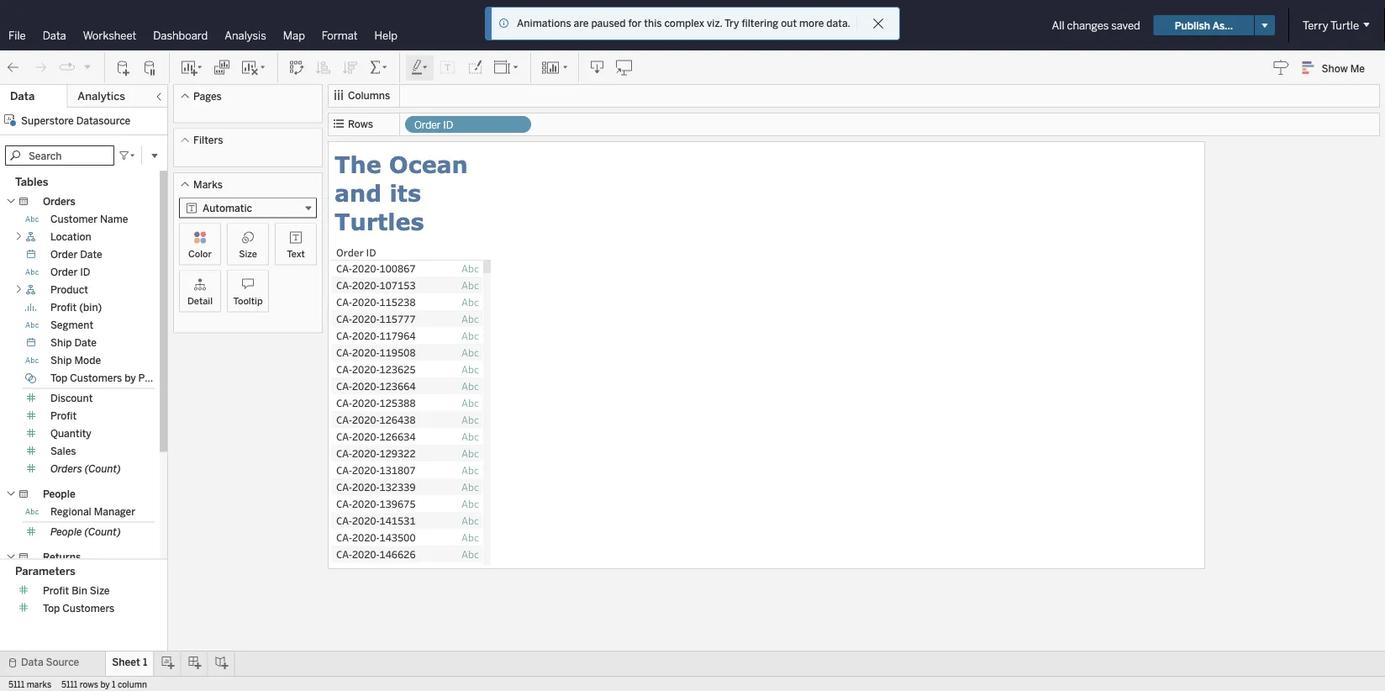 Task type: describe. For each thing, give the bounding box(es) containing it.
top for top customers
[[43, 602, 60, 614]]

draft
[[640, 19, 663, 31]]

mode
[[74, 354, 101, 367]]

analysis
[[225, 29, 266, 42]]

marks
[[27, 679, 51, 690]]

workbook
[[708, 17, 773, 33]]

analytics
[[78, 90, 125, 103]]

data.
[[827, 17, 851, 29]]

1 horizontal spatial 1
[[143, 656, 147, 669]]

customer
[[50, 213, 98, 225]]

out
[[781, 17, 797, 29]]

profit for profit
[[50, 410, 77, 422]]

redo image
[[32, 59, 49, 76]]

5111 for 5111 rows by 1 column
[[61, 679, 78, 690]]

animations
[[517, 17, 572, 29]]

5111 rows by 1 column
[[61, 679, 147, 690]]

are
[[574, 17, 589, 29]]

animations are paused for this complex viz. try filtering out more data.
[[517, 17, 851, 29]]

superstore
[[21, 114, 74, 127]]

sheet 1
[[112, 656, 147, 669]]

1 horizontal spatial replay animation image
[[82, 62, 93, 72]]

profit (bin)
[[50, 301, 102, 314]]

1 vertical spatial order id
[[50, 266, 90, 278]]

parameters
[[15, 564, 76, 578]]

format workbook image
[[467, 59, 484, 76]]

1 vertical spatial size
[[90, 584, 110, 597]]

customers for top customers
[[62, 602, 115, 614]]

customer name
[[50, 213, 128, 225]]

marks. press enter to open the view data window.. use arrow keys to navigate data visualization elements. image
[[432, 260, 484, 691]]

viz.
[[707, 17, 723, 29]]

try
[[725, 17, 740, 29]]

ship mode
[[50, 354, 101, 367]]

this
[[644, 17, 662, 29]]

product
[[50, 284, 88, 296]]

sales
[[50, 445, 76, 457]]

people (count)
[[50, 526, 121, 538]]

0 vertical spatial order
[[415, 119, 441, 131]]

by for profit
[[125, 372, 136, 384]]

(count) for orders (count)
[[85, 463, 121, 475]]

terry turtle
[[1303, 19, 1360, 32]]

clear sheet image
[[241, 59, 267, 76]]

sort ascending image
[[315, 59, 332, 76]]

top customers
[[43, 602, 115, 614]]

complex
[[665, 17, 705, 29]]

map
[[283, 29, 305, 42]]

sheet
[[112, 656, 140, 669]]

name
[[100, 213, 128, 225]]

date for ship date
[[74, 337, 97, 349]]

pause auto updates image
[[142, 59, 159, 76]]

pages
[[193, 90, 222, 102]]

2 vertical spatial order
[[50, 266, 78, 278]]

orders for orders (count)
[[50, 463, 82, 475]]

show me
[[1322, 62, 1366, 74]]

0 horizontal spatial 1
[[112, 679, 116, 690]]

all
[[1053, 19, 1065, 32]]

customers for top customers by profit
[[70, 372, 122, 384]]

0 vertical spatial data
[[43, 29, 66, 42]]

publish
[[1175, 19, 1211, 31]]

manager
[[94, 506, 136, 518]]

swap rows and columns image
[[288, 59, 305, 76]]

new worksheet image
[[180, 59, 204, 76]]

download image
[[590, 59, 606, 76]]

0 horizontal spatial id
[[80, 266, 90, 278]]

order date
[[50, 249, 102, 261]]

source
[[46, 656, 79, 669]]

rows
[[80, 679, 98, 690]]

regional
[[50, 506, 91, 518]]

terry
[[1303, 19, 1329, 32]]

animations are paused for this complex viz. try filtering out more data. alert
[[517, 16, 851, 31]]

profit bin size
[[43, 584, 110, 597]]

show/hide cards image
[[542, 59, 568, 76]]

profit for profit bin size
[[43, 584, 69, 597]]

tooltip
[[233, 295, 263, 307]]



Task type: locate. For each thing, give the bounding box(es) containing it.
filtering
[[742, 17, 779, 29]]

top down profit bin size
[[43, 602, 60, 614]]

orders down the sales
[[50, 463, 82, 475]]

Search text field
[[5, 145, 114, 166]]

id down order date
[[80, 266, 90, 278]]

columns
[[348, 90, 390, 102]]

2 ship from the top
[[50, 354, 72, 367]]

1 vertical spatial customers
[[62, 602, 115, 614]]

new
[[677, 17, 705, 33]]

its
[[390, 179, 421, 206]]

datasource
[[76, 114, 131, 127]]

changes
[[1068, 19, 1109, 32]]

file
[[8, 29, 26, 42]]

as...
[[1213, 19, 1234, 31]]

top up the discount
[[50, 372, 68, 384]]

date down location
[[80, 249, 102, 261]]

orders up customer
[[43, 196, 76, 208]]

(count) up regional manager
[[85, 463, 121, 475]]

detail
[[187, 295, 213, 307]]

order up the product
[[50, 266, 78, 278]]

people
[[43, 488, 75, 500], [50, 526, 82, 538]]

data
[[43, 29, 66, 42], [10, 90, 35, 103], [21, 656, 43, 669]]

segment
[[50, 319, 93, 331]]

1 (count) from the top
[[85, 463, 121, 475]]

id
[[443, 119, 453, 131], [80, 266, 90, 278]]

the ocean and its turtles
[[335, 150, 476, 235]]

bin
[[72, 584, 87, 597]]

marks
[[193, 178, 223, 190]]

id up ocean
[[443, 119, 453, 131]]

for
[[629, 17, 642, 29]]

ship down ship date
[[50, 354, 72, 367]]

replay animation image up analytics
[[82, 62, 93, 72]]

all changes saved
[[1053, 19, 1141, 32]]

more
[[800, 17, 824, 29]]

(count)
[[85, 463, 121, 475], [85, 526, 121, 538]]

ship
[[50, 337, 72, 349], [50, 354, 72, 367]]

0 vertical spatial size
[[239, 248, 257, 259]]

0 vertical spatial (count)
[[85, 463, 121, 475]]

help
[[375, 29, 398, 42]]

1 vertical spatial by
[[100, 679, 110, 690]]

1 left column
[[112, 679, 116, 690]]

top
[[50, 372, 68, 384], [43, 602, 60, 614]]

5111 for 5111 marks
[[8, 679, 25, 690]]

1 horizontal spatial by
[[125, 372, 136, 384]]

1 vertical spatial date
[[74, 337, 97, 349]]

customers down mode
[[70, 372, 122, 384]]

1 vertical spatial orders
[[50, 463, 82, 475]]

people up regional
[[43, 488, 75, 500]]

size up the tooltip
[[239, 248, 257, 259]]

highlight image
[[410, 59, 430, 76]]

ship down segment
[[50, 337, 72, 349]]

0 vertical spatial date
[[80, 249, 102, 261]]

profit for profit (bin)
[[50, 301, 77, 314]]

fit image
[[494, 59, 521, 76]]

0 horizontal spatial 5111
[[8, 679, 25, 690]]

5111 left marks
[[8, 679, 25, 690]]

publish your workbook to edit in tableau desktop image
[[616, 59, 633, 76]]

0 horizontal spatial order id
[[50, 266, 90, 278]]

size right bin
[[90, 584, 110, 597]]

1 5111 from the left
[[8, 679, 25, 690]]

0 vertical spatial id
[[443, 119, 453, 131]]

order up ocean
[[415, 119, 441, 131]]

1 right the sheet
[[143, 656, 147, 669]]

orders
[[43, 196, 76, 208], [50, 463, 82, 475]]

collapse image
[[154, 92, 164, 102]]

data down undo icon
[[10, 90, 35, 103]]

orders (count)
[[50, 463, 121, 475]]

1 vertical spatial ship
[[50, 354, 72, 367]]

0 horizontal spatial size
[[90, 584, 110, 597]]

publish as...
[[1175, 19, 1234, 31]]

customers
[[70, 372, 122, 384], [62, 602, 115, 614]]

publish as... button
[[1154, 15, 1255, 35]]

me
[[1351, 62, 1366, 74]]

dashboard
[[153, 29, 208, 42]]

1 vertical spatial (count)
[[85, 526, 121, 538]]

duplicate image
[[214, 59, 230, 76]]

2 5111 from the left
[[61, 679, 78, 690]]

format
[[322, 29, 358, 42]]

1 vertical spatial people
[[50, 526, 82, 538]]

data up 5111 marks
[[21, 656, 43, 669]]

data up redo image
[[43, 29, 66, 42]]

1 ship from the top
[[50, 337, 72, 349]]

info image
[[499, 18, 511, 29]]

paused
[[592, 17, 626, 29]]

worksheet
[[83, 29, 136, 42]]

ocean
[[389, 150, 468, 177]]

1 vertical spatial top
[[43, 602, 60, 614]]

0 vertical spatial customers
[[70, 372, 122, 384]]

order id up ocean
[[415, 119, 453, 131]]

5111 marks
[[8, 679, 51, 690]]

people for people
[[43, 488, 75, 500]]

customers down bin
[[62, 602, 115, 614]]

size
[[239, 248, 257, 259], [90, 584, 110, 597]]

show labels image
[[440, 59, 457, 76]]

0 horizontal spatial replay animation image
[[59, 59, 76, 76]]

by
[[125, 372, 136, 384], [100, 679, 110, 690]]

1 vertical spatial order
[[50, 249, 78, 261]]

ship for ship date
[[50, 337, 72, 349]]

1 vertical spatial 1
[[112, 679, 116, 690]]

date for order date
[[80, 249, 102, 261]]

new data source image
[[115, 59, 132, 76]]

by for 1
[[100, 679, 110, 690]]

1 horizontal spatial size
[[239, 248, 257, 259]]

(bin)
[[79, 301, 102, 314]]

column
[[118, 679, 147, 690]]

1 vertical spatial id
[[80, 266, 90, 278]]

2 vertical spatial data
[[21, 656, 43, 669]]

0 vertical spatial top
[[50, 372, 68, 384]]

0 vertical spatial people
[[43, 488, 75, 500]]

discount
[[50, 392, 93, 404]]

undo image
[[5, 59, 22, 76]]

order id up the product
[[50, 266, 90, 278]]

(count) down regional manager
[[85, 526, 121, 538]]

1 horizontal spatial order id
[[415, 119, 453, 131]]

people for people (count)
[[50, 526, 82, 538]]

0 horizontal spatial by
[[100, 679, 110, 690]]

date up mode
[[74, 337, 97, 349]]

data guide image
[[1274, 59, 1291, 76]]

rows
[[348, 118, 373, 130]]

5111 left rows
[[61, 679, 78, 690]]

show me button
[[1296, 55, 1381, 81]]

2 (count) from the top
[[85, 526, 121, 538]]

date
[[80, 249, 102, 261], [74, 337, 97, 349]]

regional manager
[[50, 506, 136, 518]]

quantity
[[50, 428, 92, 440]]

1 vertical spatial data
[[10, 90, 35, 103]]

order down location
[[50, 249, 78, 261]]

color
[[188, 248, 212, 259]]

1 horizontal spatial 5111
[[61, 679, 78, 690]]

profit
[[50, 301, 77, 314], [138, 372, 165, 384], [50, 410, 77, 422], [43, 584, 69, 597]]

replay animation image
[[59, 59, 76, 76], [82, 62, 93, 72]]

0 vertical spatial ship
[[50, 337, 72, 349]]

order
[[415, 119, 441, 131], [50, 249, 78, 261], [50, 266, 78, 278]]

and
[[335, 179, 382, 206]]

people down regional
[[50, 526, 82, 538]]

0 vertical spatial by
[[125, 372, 136, 384]]

0 vertical spatial 1
[[143, 656, 147, 669]]

show
[[1322, 62, 1349, 74]]

ship for ship mode
[[50, 354, 72, 367]]

filters
[[193, 134, 223, 146]]

totals image
[[369, 59, 389, 76]]

saved
[[1112, 19, 1141, 32]]

tables
[[15, 175, 48, 189]]

new workbook
[[677, 17, 773, 33]]

replay animation image right redo image
[[59, 59, 76, 76]]

the
[[335, 150, 381, 177]]

0 vertical spatial order id
[[415, 119, 453, 131]]

0 vertical spatial orders
[[43, 196, 76, 208]]

turtles
[[335, 207, 424, 235]]

1 horizontal spatial id
[[443, 119, 453, 131]]

location
[[50, 231, 91, 243]]

turtle
[[1331, 19, 1360, 32]]

returns
[[43, 551, 81, 563]]

(count) for people (count)
[[85, 526, 121, 538]]

text
[[287, 248, 305, 259]]

order id
[[415, 119, 453, 131], [50, 266, 90, 278]]

ship date
[[50, 337, 97, 349]]

top customers by profit
[[50, 372, 165, 384]]

superstore datasource
[[21, 114, 131, 127]]

orders for orders
[[43, 196, 76, 208]]

data source
[[21, 656, 79, 669]]

sort descending image
[[342, 59, 359, 76]]

1
[[143, 656, 147, 669], [112, 679, 116, 690]]

top for top customers by profit
[[50, 372, 68, 384]]



Task type: vqa. For each thing, say whether or not it's contained in the screenshot.
Reference
no



